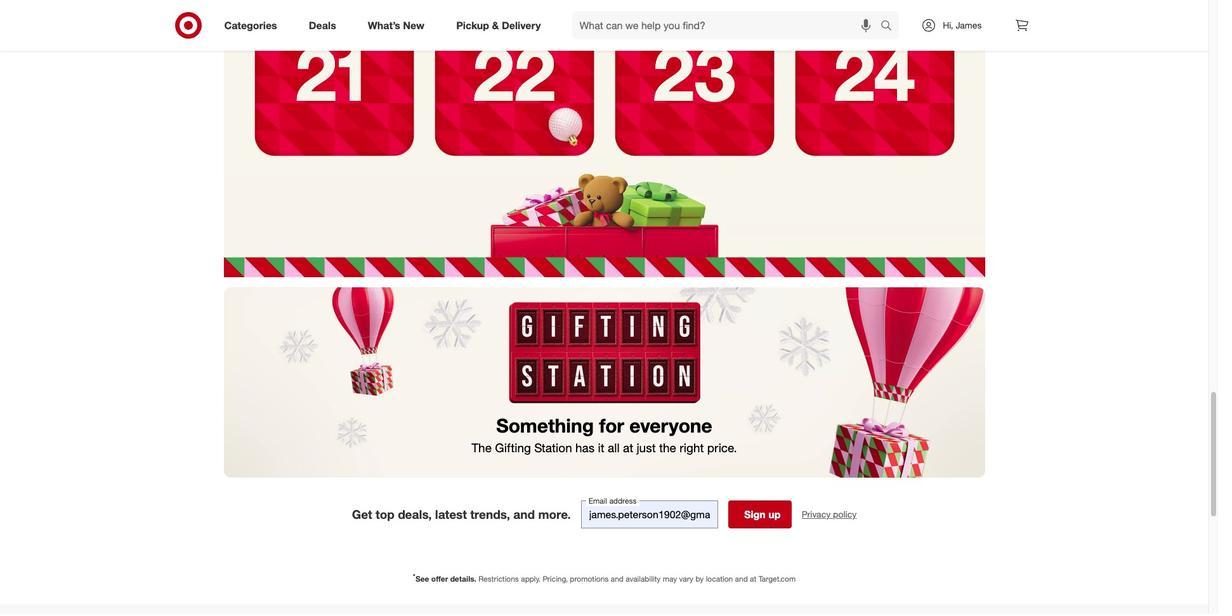 Task type: describe. For each thing, give the bounding box(es) containing it.
sign
[[744, 508, 766, 521]]

policy
[[833, 509, 857, 520]]

right
[[680, 440, 704, 455]]

station
[[534, 440, 572, 455]]

the
[[659, 440, 677, 455]]

sign up
[[744, 508, 781, 521]]

gifting station image
[[224, 287, 985, 478]]

vary
[[679, 574, 694, 584]]

more.
[[538, 507, 571, 522]]

the
[[472, 440, 492, 455]]

may
[[663, 574, 677, 584]]

james
[[956, 20, 982, 30]]

get top deals, latest trends, and more.
[[352, 507, 571, 522]]

deals
[[309, 19, 336, 31]]

just
[[637, 440, 656, 455]]

has
[[576, 440, 595, 455]]

0 horizontal spatial and
[[514, 507, 535, 522]]

new
[[403, 19, 425, 31]]

pickup
[[456, 19, 489, 31]]

24
[[834, 28, 916, 119]]

pickup & delivery link
[[446, 11, 557, 39]]

top
[[376, 507, 395, 522]]

get
[[352, 507, 372, 522]]

promotions
[[570, 574, 609, 584]]

1 horizontal spatial and
[[611, 574, 624, 584]]

what's new
[[368, 19, 425, 31]]

* see offer details. restrictions apply. pricing, promotions and availability may vary by location and at target.com
[[413, 572, 796, 584]]

by
[[696, 574, 704, 584]]

*
[[413, 572, 416, 580]]

2 horizontal spatial and
[[735, 574, 748, 584]]

pickup & delivery
[[456, 19, 541, 31]]

for
[[599, 414, 625, 437]]

apply.
[[521, 574, 541, 584]]

privacy policy link
[[802, 508, 857, 521]]

target.com
[[759, 574, 796, 584]]

pricing,
[[543, 574, 568, 584]]

something for everyone the gifting station has it all at just the right price.
[[472, 414, 737, 455]]

it
[[598, 440, 605, 455]]

location
[[706, 574, 733, 584]]

23
[[653, 28, 736, 119]]

privacy
[[802, 509, 831, 520]]

latest
[[435, 507, 467, 522]]



Task type: locate. For each thing, give the bounding box(es) containing it.
up
[[769, 508, 781, 521]]

something
[[497, 414, 594, 437]]

deals link
[[298, 11, 352, 39]]

search button
[[875, 11, 906, 42]]

what's
[[368, 19, 400, 31]]

at
[[623, 440, 633, 455], [750, 574, 757, 584]]

delivery
[[502, 19, 541, 31]]

offer
[[431, 574, 448, 584]]

categories
[[224, 19, 277, 31]]

everyone
[[630, 414, 713, 437]]

what's new link
[[357, 11, 441, 39]]

0 horizontal spatial at
[[623, 440, 633, 455]]

search
[[875, 20, 906, 33]]

privacy policy
[[802, 509, 857, 520]]

22
[[473, 28, 556, 119]]

details.
[[450, 574, 477, 584]]

restrictions
[[479, 574, 519, 584]]

0 vertical spatial at
[[623, 440, 633, 455]]

price.
[[708, 440, 737, 455]]

categories link
[[214, 11, 293, 39]]

deals,
[[398, 507, 432, 522]]

all
[[608, 440, 620, 455]]

and left availability
[[611, 574, 624, 584]]

trends,
[[470, 507, 510, 522]]

None text field
[[581, 501, 718, 529]]

at inside something for everyone the gifting station has it all at just the right price.
[[623, 440, 633, 455]]

hi,
[[943, 20, 954, 30]]

What can we help you find? suggestions appear below search field
[[572, 11, 884, 39]]

sign up button
[[728, 501, 792, 529]]

and right location at bottom
[[735, 574, 748, 584]]

hi, james
[[943, 20, 982, 30]]

availability
[[626, 574, 661, 584]]

&
[[492, 19, 499, 31]]

at right all
[[623, 440, 633, 455]]

and
[[514, 507, 535, 522], [611, 574, 624, 584], [735, 574, 748, 584]]

gifting
[[495, 440, 531, 455]]

1 horizontal spatial at
[[750, 574, 757, 584]]

and left 'more.'
[[514, 507, 535, 522]]

21
[[295, 28, 373, 119]]

1 vertical spatial at
[[750, 574, 757, 584]]

see
[[416, 574, 429, 584]]

at inside * see offer details. restrictions apply. pricing, promotions and availability may vary by location and at target.com
[[750, 574, 757, 584]]

at left target.com
[[750, 574, 757, 584]]



Task type: vqa. For each thing, say whether or not it's contained in the screenshot.
nail
no



